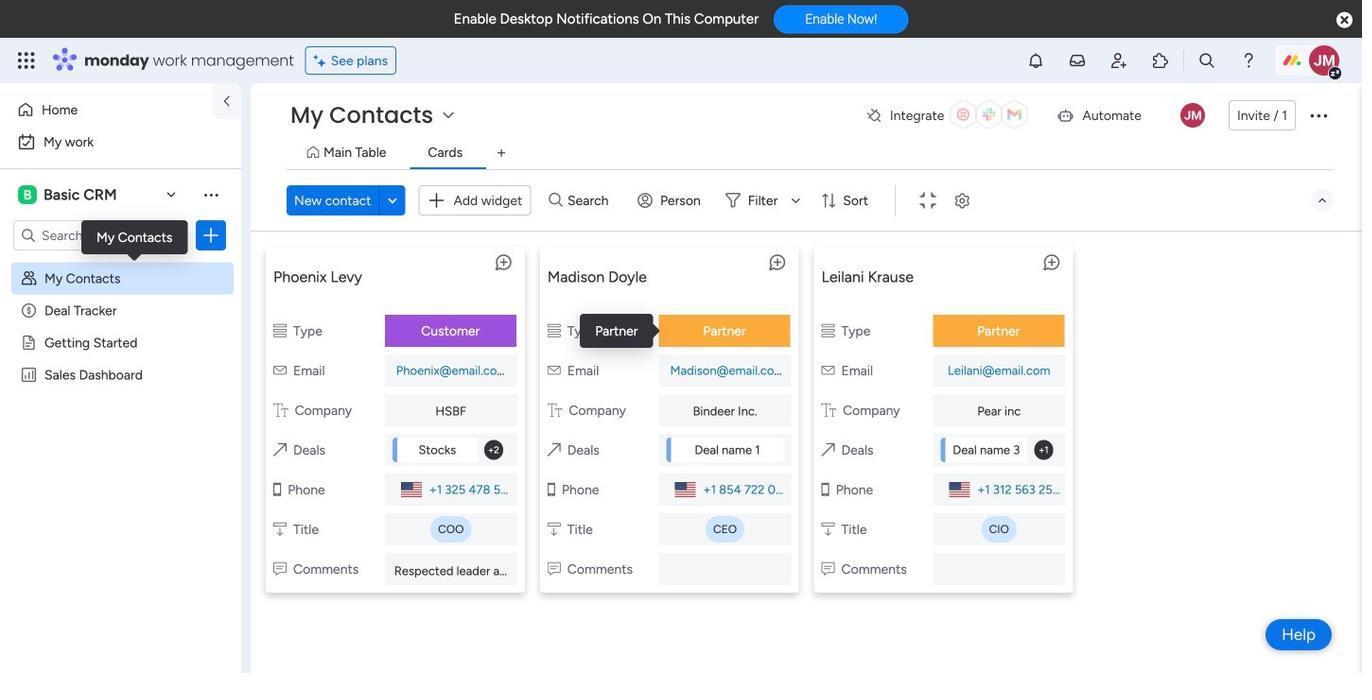 Task type: locate. For each thing, give the bounding box(es) containing it.
row group
[[258, 239, 1355, 609]]

jeremy miller image
[[1310, 45, 1340, 76], [1181, 103, 1206, 128]]

1 v2 board relation small image from the left
[[274, 442, 287, 459]]

v2 board relation small image down dapulse text column icon
[[548, 442, 561, 459]]

jeremy miller image down search everything icon
[[1181, 103, 1206, 128]]

v2 status outline image for second v2 mobile phone image from right
[[548, 323, 561, 339]]

small dropdown column outline image
[[822, 522, 835, 538]]

0 vertical spatial option
[[11, 95, 202, 125]]

see plans image
[[314, 50, 331, 71]]

jeremy miller image down dapulse close image
[[1310, 45, 1340, 76]]

1 horizontal spatial v2 email column image
[[548, 363, 561, 379]]

v2 small long text column image
[[274, 562, 287, 578], [548, 562, 561, 578]]

Search field
[[563, 187, 620, 214]]

0 horizontal spatial v2 small long text column image
[[274, 562, 287, 578]]

small dropdown column outline image
[[274, 522, 287, 538], [548, 522, 561, 538]]

2 v2 email column image from the left
[[548, 363, 561, 379]]

dapulse text column image up v2 mobile phone icon
[[274, 403, 288, 419]]

2 v2 board relation small image from the left
[[548, 442, 561, 459]]

1 horizontal spatial small dropdown column outline image
[[548, 522, 561, 538]]

v2 board relation small image
[[274, 442, 287, 459], [548, 442, 561, 459], [822, 442, 835, 459]]

update feed image
[[1069, 51, 1088, 70]]

0 horizontal spatial jeremy miller image
[[1181, 103, 1206, 128]]

1 horizontal spatial v2 small long text column image
[[548, 562, 561, 578]]

1 horizontal spatial v2 board relation small image
[[548, 442, 561, 459]]

0 horizontal spatial v2 status outline image
[[274, 323, 287, 339]]

dapulse text column image
[[274, 403, 288, 419], [822, 403, 837, 419]]

v2 board relation small image up v2 mobile phone icon
[[274, 442, 287, 459]]

tab list
[[287, 138, 1335, 169]]

0 horizontal spatial small dropdown column outline image
[[274, 522, 287, 538]]

2 horizontal spatial v2 board relation small image
[[822, 442, 835, 459]]

v2 small long text column image for small dropdown column outline image for v2 mobile phone icon
[[274, 562, 287, 578]]

2 v2 status outline image from the left
[[548, 323, 561, 339]]

dapulse text column image
[[548, 403, 563, 419]]

monday marketplace image
[[1152, 51, 1171, 70]]

dapulse text column image down v2 status outline icon at the right of the page
[[822, 403, 837, 419]]

v2 board relation small image up small dropdown column outline icon
[[822, 442, 835, 459]]

notifications image
[[1027, 51, 1046, 70]]

v2 email column image for v2 status outline icon at the right of the page
[[822, 363, 835, 379]]

2 v2 small long text column image from the left
[[548, 562, 561, 578]]

collapse image
[[1316, 193, 1331, 208]]

1 horizontal spatial dapulse text column image
[[822, 403, 837, 419]]

2 v2 mobile phone image from the left
[[822, 482, 830, 498]]

workspace options image
[[202, 185, 221, 204]]

dapulse text column image for first v2 mobile phone image from the right
[[822, 403, 837, 419]]

search everything image
[[1198, 51, 1217, 70]]

1 vertical spatial jeremy miller image
[[1181, 103, 1206, 128]]

2 vertical spatial option
[[0, 262, 241, 265]]

3 v2 email column image from the left
[[822, 363, 835, 379]]

option
[[11, 95, 202, 125], [11, 127, 230, 157], [0, 262, 241, 265]]

0 horizontal spatial v2 board relation small image
[[274, 442, 287, 459]]

0 horizontal spatial v2 mobile phone image
[[548, 482, 556, 498]]

1 dapulse text column image from the left
[[274, 403, 288, 419]]

v2 board relation small image for first v2 mobile phone image from the right
[[822, 442, 835, 459]]

1 horizontal spatial v2 status outline image
[[548, 323, 561, 339]]

3 v2 board relation small image from the left
[[822, 442, 835, 459]]

v2 mobile phone image down dapulse text column icon
[[548, 482, 556, 498]]

v2 mobile phone image up small dropdown column outline icon
[[822, 482, 830, 498]]

v2 mobile phone image
[[548, 482, 556, 498], [822, 482, 830, 498]]

public board image
[[20, 334, 38, 352]]

2 dapulse text column image from the left
[[822, 403, 837, 419]]

0 horizontal spatial dapulse text column image
[[274, 403, 288, 419]]

v2 email column image
[[274, 363, 287, 379], [548, 363, 561, 379], [822, 363, 835, 379]]

1 v2 email column image from the left
[[274, 363, 287, 379]]

1 v2 small long text column image from the left
[[274, 562, 287, 578]]

invite members image
[[1110, 51, 1129, 70]]

0 vertical spatial jeremy miller image
[[1310, 45, 1340, 76]]

1 small dropdown column outline image from the left
[[274, 522, 287, 538]]

1 horizontal spatial jeremy miller image
[[1310, 45, 1340, 76]]

Search in workspace field
[[40, 225, 158, 247]]

2 horizontal spatial v2 email column image
[[822, 363, 835, 379]]

small dropdown column outline image for second v2 mobile phone image from right
[[548, 522, 561, 538]]

workspace selection element
[[18, 184, 120, 206]]

1 v2 status outline image from the left
[[274, 323, 287, 339]]

0 horizontal spatial v2 email column image
[[274, 363, 287, 379]]

2 small dropdown column outline image from the left
[[548, 522, 561, 538]]

1 horizontal spatial v2 mobile phone image
[[822, 482, 830, 498]]

list box
[[0, 259, 241, 647]]

tab
[[487, 138, 517, 168]]

small dropdown column outline image for v2 mobile phone icon
[[274, 522, 287, 538]]

options image
[[202, 226, 221, 245]]

v2 status outline image
[[274, 323, 287, 339], [548, 323, 561, 339]]



Task type: vqa. For each thing, say whether or not it's contained in the screenshot.
Notifications icon
yes



Task type: describe. For each thing, give the bounding box(es) containing it.
dapulse text column image for v2 mobile phone icon
[[274, 403, 288, 419]]

angle down image
[[388, 194, 397, 208]]

select product image
[[17, 51, 36, 70]]

1 v2 mobile phone image from the left
[[548, 482, 556, 498]]

v2 small long text column image for small dropdown column outline image associated with second v2 mobile phone image from right
[[548, 562, 561, 578]]

dapulse close image
[[1337, 11, 1354, 30]]

options image
[[1308, 104, 1331, 127]]

help image
[[1240, 51, 1259, 70]]

workspace image
[[18, 185, 37, 205]]

v2 status outline image for v2 mobile phone icon
[[274, 323, 287, 339]]

v2 status outline image
[[822, 323, 835, 339]]

v2 small long text column image
[[822, 562, 835, 578]]

add view image
[[498, 146, 506, 160]]

v2 search image
[[549, 190, 563, 211]]

public dashboard image
[[20, 366, 38, 384]]

arrow down image
[[785, 189, 808, 212]]

1 vertical spatial option
[[11, 127, 230, 157]]

v2 board relation small image for v2 mobile phone icon
[[274, 442, 287, 459]]

v2 mobile phone image
[[274, 482, 281, 498]]

v2 board relation small image for second v2 mobile phone image from right
[[548, 442, 561, 459]]

v2 email column image for v2 status outline image for v2 mobile phone icon
[[274, 363, 287, 379]]

v2 email column image for v2 status outline image for second v2 mobile phone image from right
[[548, 363, 561, 379]]



